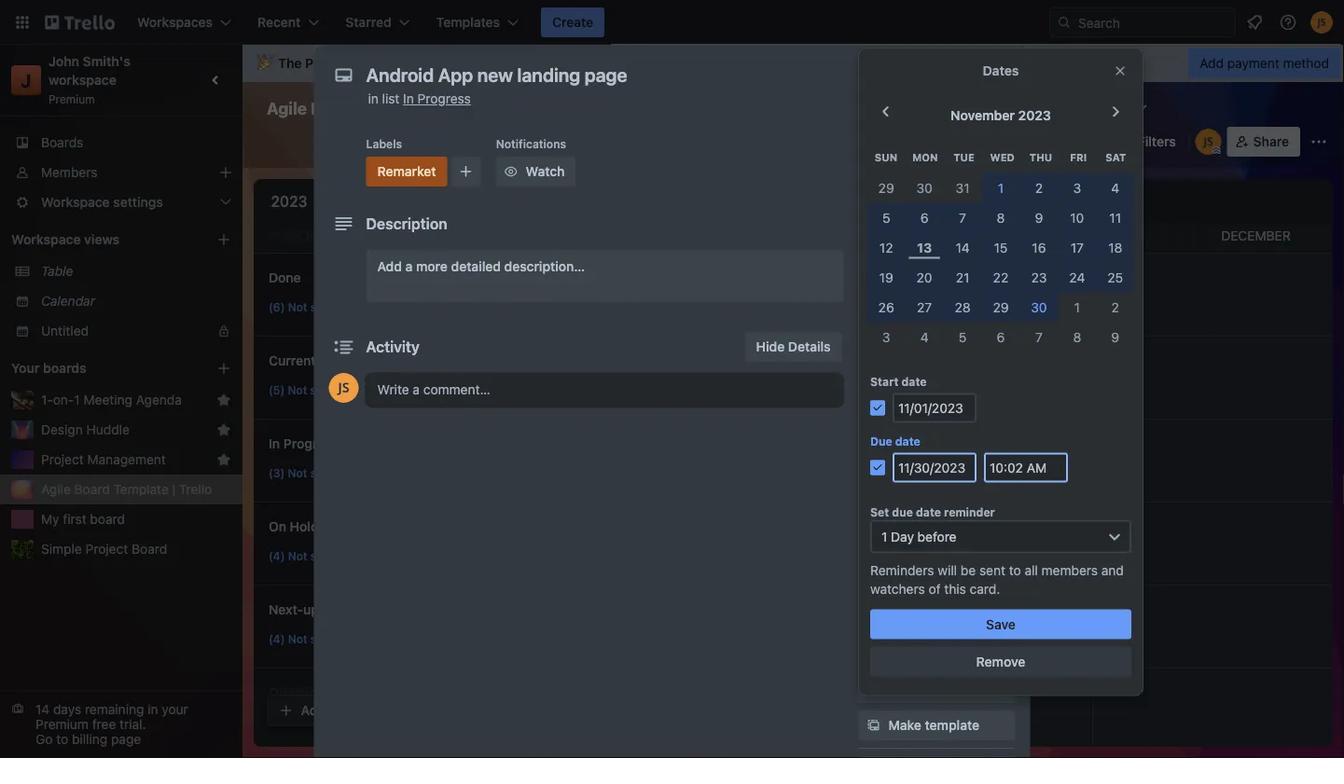 Task type: locate. For each thing, give the bounding box(es) containing it.
confetti image
[[258, 56, 271, 71]]

14 inside 14 days remaining in your premium free trial. go to billing page
[[35, 702, 50, 717]]

sm image left make
[[864, 717, 883, 735]]

1 (3) not scheduled from the top
[[269, 467, 366, 480]]

banner
[[243, 45, 1344, 82]]

29 button down "sun"
[[867, 173, 906, 203]]

0 horizontal spatial 2023
[[271, 193, 308, 210]]

checklist
[[889, 231, 946, 246]]

1 vertical spatial 5
[[959, 329, 967, 345]]

30 button down "mon"
[[906, 173, 944, 203]]

8 button up 15
[[982, 203, 1020, 233]]

1 vertical spatial workspace
[[49, 72, 117, 88]]

9 down the 25 button
[[1112, 329, 1120, 345]]

0 vertical spatial 4
[[1112, 180, 1120, 195]]

2023 up september
[[271, 193, 308, 210]]

labels up checklist
[[889, 194, 929, 209]]

3 button up 10
[[1058, 173, 1097, 203]]

2 button
[[1020, 173, 1058, 203], [1097, 292, 1135, 322]]

members down boards
[[41, 165, 97, 180]]

add inside button
[[889, 569, 913, 584]]

my first board link
[[41, 510, 231, 529]]

3 for the bottommost 3 'button'
[[883, 329, 891, 345]]

9 up 16
[[1035, 210, 1043, 225]]

(4) for next-up
[[269, 633, 285, 646]]

25 button
[[1097, 262, 1135, 292]]

1 vertical spatial november
[[894, 228, 965, 244]]

0 vertical spatial 2
[[1035, 180, 1043, 195]]

members down card
[[889, 156, 946, 172]]

add button button
[[859, 562, 1016, 592]]

14 up 21
[[956, 240, 970, 255]]

1 vertical spatial 30
[[1031, 299, 1047, 315]]

create a view image
[[216, 232, 231, 247]]

8 down 24 button
[[1073, 329, 1082, 345]]

0 vertical spatial 1 button
[[982, 173, 1020, 203]]

2023 up "thu"
[[1018, 108, 1051, 123]]

not down next-up
[[288, 633, 308, 646]]

2 (3) not scheduled button from the top
[[262, 706, 426, 736]]

0 horizontal spatial 7
[[959, 210, 967, 225]]

first
[[63, 512, 86, 527]]

create button
[[541, 7, 605, 37]]

24
[[1070, 269, 1085, 285]]

0 vertical spatial |
[[441, 98, 445, 118]]

0 horizontal spatial members
[[41, 165, 97, 180]]

john
[[49, 54, 79, 69], [442, 56, 473, 71]]

20
[[917, 269, 933, 285]]

board
[[90, 512, 125, 527]]

9 for the bottom 9 button
[[1112, 329, 1120, 345]]

j link
[[11, 65, 41, 95]]

2 (3) from the top
[[269, 716, 285, 729]]

power-ups
[[859, 466, 920, 479]]

(3) not scheduled button for in progress
[[262, 457, 426, 487]]

to inside reminders will be sent to all members and watchers of this card.
[[1009, 562, 1021, 578]]

sm image inside checklist link
[[864, 230, 883, 248]]

template up my first board link
[[113, 482, 169, 497]]

0 horizontal spatial 4
[[921, 329, 929, 345]]

thu
[[1030, 152, 1053, 164]]

1 m/d/yyyy text field from the top
[[893, 393, 977, 423]]

template inside text field
[[363, 98, 437, 118]]

0 vertical spatial john smith (johnsmith38824343) image
[[1311, 11, 1333, 34]]

1 horizontal spatial dates
[[983, 63, 1019, 78]]

(4) not scheduled button
[[262, 540, 426, 570], [262, 623, 426, 653]]

0 horizontal spatial 6
[[921, 210, 929, 225]]

your boards
[[11, 361, 86, 376]]

table
[[41, 264, 73, 279]]

4 button down attachment
[[906, 322, 944, 352]]

1 horizontal spatial 30 button
[[1020, 292, 1058, 322]]

sm image inside cover "link"
[[864, 379, 883, 397]]

workspace down create button
[[527, 56, 596, 71]]

fri
[[1070, 152, 1087, 164]]

30
[[917, 180, 933, 195], [1031, 299, 1047, 315]]

details
[[788, 339, 831, 355]]

add board image
[[216, 361, 231, 376]]

0 horizontal spatial workspace
[[49, 72, 117, 88]]

dates button
[[859, 261, 1016, 291]]

board
[[311, 98, 359, 118], [606, 100, 643, 116], [74, 482, 110, 497], [132, 542, 167, 557]]

1 horizontal spatial 1 button
[[1058, 292, 1097, 322]]

0 vertical spatial template
[[363, 98, 437, 118]]

2 (4) not scheduled from the top
[[269, 633, 367, 646]]

1 vertical spatial premium
[[49, 92, 95, 105]]

None text field
[[357, 58, 973, 91]]

2 vertical spatial to
[[56, 732, 68, 747]]

labels
[[366, 137, 402, 150], [889, 194, 929, 209]]

template down trial
[[363, 98, 437, 118]]

done
[[269, 270, 301, 286]]

0 vertical spatial 3
[[1073, 180, 1082, 195]]

1 vertical spatial 9
[[1112, 329, 1120, 345]]

on
[[269, 519, 286, 535]]

0 vertical spatial 6 button
[[906, 203, 944, 233]]

add to card
[[859, 130, 922, 143]]

not down in progress
[[288, 467, 307, 480]]

sm image
[[864, 379, 883, 397], [864, 642, 883, 661]]

1 sm image from the top
[[864, 379, 883, 397]]

0 vertical spatial (4) not scheduled button
[[262, 540, 426, 570]]

0 vertical spatial 9 button
[[1020, 203, 1058, 233]]

1 vertical spatial 6 button
[[982, 322, 1020, 352]]

1 down 24 button
[[1075, 299, 1080, 315]]

9 button up 16
[[1020, 203, 1058, 233]]

smith's right j
[[83, 54, 131, 69]]

19
[[880, 269, 894, 285]]

current sprint
[[269, 353, 357, 369]]

calendar
[[41, 293, 95, 309]]

0 vertical spatial 7
[[959, 210, 967, 225]]

4 for the topmost 4 button
[[1112, 180, 1120, 195]]

views
[[84, 232, 119, 247]]

1 vertical spatial m/d/yyyy text field
[[893, 453, 977, 483]]

1 down wed at the right top of the page
[[998, 180, 1004, 195]]

add down questions
[[301, 703, 326, 718]]

2 down "thu"
[[1035, 180, 1043, 195]]

2 (4) not scheduled button from the top
[[262, 623, 426, 653]]

agile inside text field
[[267, 98, 307, 118]]

sm image inside copy link
[[864, 679, 883, 698]]

john right for
[[442, 56, 473, 71]]

1 vertical spatial (3)
[[269, 716, 285, 729]]

1 vertical spatial 14
[[956, 240, 970, 255]]

1 horizontal spatial in
[[368, 91, 379, 106]]

a
[[406, 259, 413, 274]]

scheduled down in progress
[[310, 467, 366, 480]]

dates inside the dates button
[[889, 268, 924, 284]]

9
[[1035, 210, 1043, 225], [1112, 329, 1120, 345]]

board down my first board link
[[132, 542, 167, 557]]

3 scheduled from the top
[[310, 467, 366, 480]]

sm image up start
[[864, 341, 883, 360]]

30 button down 23
[[1020, 292, 1058, 322]]

date up before
[[916, 506, 941, 519]]

sm image for watch
[[502, 162, 520, 181]]

1 horizontal spatial 3
[[1073, 180, 1082, 195]]

(3) for in progress
[[269, 467, 285, 480]]

remarket
[[377, 164, 436, 179]]

not inside (5) not scheduled button
[[288, 383, 307, 397]]

0 vertical spatial starred icon image
[[216, 393, 231, 408]]

1 for the left 1 button
[[998, 180, 1004, 195]]

2 (3) not scheduled from the top
[[269, 716, 366, 729]]

30 down "mon"
[[917, 180, 933, 195]]

1 (3) not scheduled button from the top
[[262, 457, 426, 487]]

scheduled down sprint
[[310, 383, 366, 397]]

sm image inside labels link
[[864, 192, 883, 211]]

progress down (5) not scheduled
[[283, 436, 338, 452]]

2 (4) from the top
[[269, 633, 285, 646]]

starred icon image for design huddle
[[216, 423, 231, 438]]

0 horizontal spatial project
[[41, 452, 84, 467]]

0 horizontal spatial 30
[[917, 180, 933, 195]]

0 horizontal spatial 29 button
[[867, 173, 906, 203]]

1 vertical spatial 3 button
[[867, 322, 906, 352]]

0 vertical spatial 29 button
[[867, 173, 906, 203]]

2023
[[1018, 108, 1051, 123], [271, 193, 308, 210]]

add left the payment
[[1200, 56, 1224, 71]]

free inside 14 days remaining in your premium free trial. go to billing page
[[92, 717, 116, 732]]

1 vertical spatial 2
[[1112, 299, 1120, 315]]

john smith (johnsmith38824343) image
[[1196, 129, 1222, 155]]

1 horizontal spatial 9 button
[[1097, 322, 1135, 352]]

(3)
[[269, 467, 285, 480], [269, 716, 285, 729]]

14 inside 14 button
[[956, 240, 970, 255]]

workspace right j link
[[49, 72, 117, 88]]

1 (4) not scheduled from the top
[[269, 550, 367, 563]]

1 vertical spatial 3
[[883, 329, 891, 345]]

0 vertical spatial 2023
[[1018, 108, 1051, 123]]

29 button down 22
[[982, 292, 1020, 322]]

not for done
[[288, 300, 307, 313]]

power- up before
[[917, 492, 961, 508]]

your
[[11, 361, 40, 376]]

7 button down "23" button
[[1020, 322, 1058, 352]]

sm image left copy
[[864, 679, 883, 698]]

premium
[[305, 56, 361, 71], [49, 92, 95, 105], [35, 717, 89, 732]]

2 scheduled from the top
[[310, 383, 366, 397]]

activity
[[366, 338, 420, 356]]

6 down 22 button
[[997, 329, 1005, 345]]

in
[[403, 91, 414, 106], [269, 436, 280, 452]]

in down (5)
[[269, 436, 280, 452]]

1 starred icon image from the top
[[216, 393, 231, 408]]

starred icon image for project management
[[216, 453, 231, 467]]

0 vertical spatial to
[[884, 130, 895, 143]]

1 horizontal spatial 5 button
[[944, 322, 982, 352]]

sm image
[[864, 155, 883, 174], [502, 162, 520, 181], [864, 192, 883, 211], [864, 230, 883, 248], [864, 341, 883, 360], [864, 679, 883, 698], [864, 717, 883, 735]]

1 horizontal spatial 2 button
[[1097, 292, 1135, 322]]

1 vertical spatial 8 button
[[1058, 322, 1097, 352]]

30 down "23" button
[[1031, 299, 1047, 315]]

trello up my first board link
[[179, 482, 212, 497]]

add up "sun"
[[859, 130, 881, 143]]

sm image for labels
[[864, 192, 883, 211]]

1 left the day
[[882, 529, 888, 544]]

sm image inside watch button
[[502, 162, 520, 181]]

1 vertical spatial agile
[[41, 482, 71, 497]]

1 not from the top
[[288, 300, 307, 313]]

8 up 15
[[997, 210, 1005, 225]]

november
[[951, 108, 1015, 123], [894, 228, 965, 244]]

add inside button
[[301, 703, 326, 718]]

save
[[986, 617, 1016, 632]]

1 (4) from the top
[[269, 550, 285, 563]]

1 for 1 day before
[[882, 529, 888, 544]]

scheduled for done
[[310, 300, 366, 313]]

5 scheduled from the top
[[311, 633, 367, 646]]

3 for the top 3 'button'
[[1073, 180, 1082, 195]]

switch to… image
[[13, 13, 32, 32]]

0 vertical spatial (3)
[[269, 467, 285, 480]]

project down board
[[85, 542, 128, 557]]

scheduled up sprint
[[310, 300, 366, 313]]

not right (6)
[[288, 300, 307, 313]]

sm image inside make template link
[[864, 717, 883, 735]]

1 horizontal spatial members link
[[859, 149, 1016, 179]]

2 m/d/yyyy text field from the top
[[893, 453, 977, 483]]

6 up checklist
[[921, 210, 929, 225]]

trial.
[[120, 717, 146, 732]]

28
[[955, 299, 971, 315]]

(5) not scheduled
[[269, 383, 366, 397]]

sm image for cover
[[864, 379, 883, 397]]

0 horizontal spatial john
[[49, 54, 79, 69]]

search image
[[1057, 15, 1072, 30]]

method
[[1283, 56, 1330, 71]]

(3) not scheduled down questions
[[269, 716, 366, 729]]

john inside the john smith's workspace premium
[[49, 54, 79, 69]]

add left a
[[377, 259, 402, 274]]

(3) not scheduled button for questions
[[262, 706, 426, 736]]

premium inside 14 days remaining in your premium free trial. go to billing page
[[35, 717, 89, 732]]

1 horizontal spatial trello
[[449, 98, 494, 118]]

custom fields button
[[859, 416, 1016, 435]]

2 not from the top
[[288, 383, 307, 397]]

sm image left cover
[[864, 379, 883, 397]]

2 vertical spatial starred icon image
[[216, 453, 231, 467]]

3 button down 26
[[867, 322, 906, 352]]

1 vertical spatial (3) not scheduled button
[[262, 706, 426, 736]]

in right list
[[403, 91, 414, 106]]

start date
[[871, 375, 927, 388]]

sm image down add to card
[[864, 155, 883, 174]]

sm image inside 'members' link
[[864, 155, 883, 174]]

john right j
[[49, 54, 79, 69]]

1 (3) from the top
[[269, 467, 285, 480]]

labels link
[[859, 187, 1016, 216]]

boards
[[43, 361, 86, 376]]

ups
[[898, 466, 920, 479], [961, 492, 985, 508]]

in left list
[[368, 91, 379, 106]]

1 vertical spatial 6
[[997, 329, 1005, 345]]

november down labels link
[[894, 228, 965, 244]]

1 button
[[982, 173, 1020, 203], [1058, 292, 1097, 322]]

1 horizontal spatial members
[[889, 156, 946, 172]]

(4) not scheduled down the up
[[269, 633, 367, 646]]

| right list
[[441, 98, 445, 118]]

sm image down "sun"
[[864, 192, 883, 211]]

29 down 22 button
[[993, 299, 1009, 315]]

hide details
[[756, 339, 831, 355]]

1 vertical spatial to
[[1009, 562, 1021, 578]]

sm image inside location link
[[864, 341, 883, 360]]

4 scheduled from the top
[[311, 550, 367, 563]]

1 horizontal spatial ups
[[961, 492, 985, 508]]

day
[[891, 529, 914, 544]]

21
[[956, 269, 970, 285]]

make
[[889, 718, 922, 733]]

1 horizontal spatial 29 button
[[982, 292, 1020, 322]]

M/D/YYYY text field
[[893, 393, 977, 423], [893, 453, 977, 483]]

1 vertical spatial 1 button
[[1058, 292, 1097, 322]]

in left your
[[148, 702, 158, 717]]

add for add a more detailed description…
[[377, 259, 402, 274]]

sm image for checklist
[[864, 230, 883, 248]]

hide details link
[[745, 332, 842, 362]]

custom
[[889, 418, 937, 433]]

2 starred icon image from the top
[[216, 423, 231, 438]]

4 not from the top
[[288, 550, 308, 563]]

date down custom
[[896, 435, 921, 448]]

1 vertical spatial free
[[92, 717, 116, 732]]

on hold
[[269, 519, 319, 535]]

john smith (johnsmith38824343) image
[[1311, 11, 1333, 34], [329, 373, 359, 403]]

(3) down in progress
[[269, 467, 285, 480]]

automation
[[859, 540, 922, 553]]

0 vertical spatial 5 button
[[867, 203, 906, 233]]

scheduled for questions
[[310, 716, 366, 729]]

labels down the agile board template | trello text field
[[366, 137, 402, 150]]

members for the right 'members' link
[[889, 156, 946, 172]]

john smith (johnsmith38824343) image down sprint
[[329, 373, 359, 403]]

color: orange, title: "remarket" element
[[366, 157, 448, 187]]

save button
[[871, 610, 1132, 639]]

4 button
[[1097, 173, 1135, 203], [906, 322, 944, 352]]

1 horizontal spatial 2
[[1112, 299, 1120, 315]]

0 vertical spatial 8 button
[[982, 203, 1020, 233]]

add payment method link
[[1189, 49, 1341, 78]]

agile
[[267, 98, 307, 118], [41, 482, 71, 497]]

1 horizontal spatial 6
[[997, 329, 1005, 345]]

3
[[1073, 180, 1082, 195], [883, 329, 891, 345]]

j
[[21, 69, 31, 91]]

6 scheduled from the top
[[310, 716, 366, 729]]

3 starred icon image from the top
[[216, 453, 231, 467]]

board inside text field
[[311, 98, 359, 118]]

agile board template | trello link
[[41, 481, 231, 499]]

(4) not scheduled button down hold
[[262, 540, 426, 570]]

automation image
[[1076, 127, 1103, 153]]

timeline link
[[954, 93, 1049, 123]]

18
[[1109, 240, 1123, 255]]

up
[[303, 602, 319, 618]]

0 vertical spatial premium
[[305, 56, 361, 71]]

2 down the 25 button
[[1112, 299, 1120, 315]]

5 up 12
[[883, 210, 891, 225]]

due
[[892, 506, 913, 519]]

november up tue
[[951, 108, 1015, 123]]

customize views image
[[1131, 99, 1150, 118]]

0 vertical spatial project
[[41, 452, 84, 467]]

0 horizontal spatial john smith (johnsmith38824343) image
[[329, 373, 359, 403]]

0 vertical spatial 30 button
[[906, 173, 944, 203]]

29
[[879, 180, 895, 195], [993, 299, 1009, 315]]

2 sm image from the top
[[864, 642, 883, 661]]

trello down 🎉 the premium free trial for john smith's workspace ends in 14 days.
[[449, 98, 494, 118]]

1 (4) not scheduled button from the top
[[262, 540, 426, 570]]

2 for the leftmost "2" button
[[1035, 180, 1043, 195]]

5 down 28 button
[[959, 329, 967, 345]]

9 button down the 25 button
[[1097, 322, 1135, 352]]

add inside banner
[[1200, 56, 1224, 71]]

set
[[871, 506, 889, 519]]

add for add to card
[[859, 130, 881, 143]]

4 button up the 11
[[1097, 173, 1135, 203]]

0 horizontal spatial 8
[[997, 210, 1005, 225]]

0 horizontal spatial agile
[[41, 482, 71, 497]]

1 vertical spatial template
[[113, 482, 169, 497]]

next month image
[[1105, 101, 1127, 123]]

add for add payment method
[[1200, 56, 1224, 71]]

members
[[889, 156, 946, 172], [41, 165, 97, 180]]

(3) down questions
[[269, 716, 285, 729]]

scheduled
[[310, 300, 366, 313], [310, 383, 366, 397], [310, 467, 366, 480], [311, 550, 367, 563], [311, 633, 367, 646], [310, 716, 366, 729]]

3 down fri
[[1073, 180, 1082, 195]]

1-
[[41, 392, 53, 408]]

1 horizontal spatial 8
[[1073, 329, 1082, 345]]

sm image for copy
[[864, 679, 883, 698]]

1-on-1 meeting agenda
[[41, 392, 182, 408]]

5 not from the top
[[288, 633, 308, 646]]

1 vertical spatial |
[[172, 482, 175, 497]]

(4) not scheduled for on hold
[[269, 550, 367, 563]]

4 down sat
[[1112, 180, 1120, 195]]

not down questions
[[288, 716, 307, 729]]

14 left days.
[[651, 56, 666, 71]]

14 left days on the left bottom
[[35, 702, 50, 717]]

1 vertical spatial ups
[[961, 492, 985, 508]]

on-
[[53, 392, 74, 408]]

checklist link
[[859, 224, 1016, 254]]

Search field
[[1050, 7, 1236, 37]]

button
[[917, 569, 958, 584]]

not for questions
[[288, 716, 307, 729]]

not for in progress
[[288, 467, 307, 480]]

not inside the (6) not scheduled button
[[288, 300, 307, 313]]

3 not from the top
[[288, 467, 307, 480]]

sm image up 19
[[864, 230, 883, 248]]

starred icon image
[[216, 393, 231, 408], [216, 423, 231, 438], [216, 453, 231, 467]]

2 horizontal spatial to
[[1009, 562, 1021, 578]]

1 vertical spatial starred icon image
[[216, 423, 231, 438]]

| inside text field
[[441, 98, 445, 118]]

(3) not scheduled
[[269, 467, 366, 480], [269, 716, 366, 729]]

1 horizontal spatial 7
[[1036, 329, 1043, 345]]

sm image for location
[[864, 341, 883, 360]]

sm image down actions at the right of the page
[[864, 642, 883, 661]]

(4) not scheduled button for next-up
[[262, 623, 426, 653]]

november for november 2023
[[951, 108, 1015, 123]]

sm image inside move link
[[864, 642, 883, 661]]

1 horizontal spatial to
[[884, 130, 895, 143]]

boards link
[[0, 128, 243, 158]]

board left list
[[311, 98, 359, 118]]

in inside 14 days remaining in your premium free trial. go to billing page
[[148, 702, 158, 717]]

3 button
[[1058, 173, 1097, 203], [867, 322, 906, 352]]

1 scheduled from the top
[[310, 300, 366, 313]]

1 vertical spatial 30 button
[[1020, 292, 1058, 322]]

7 button down 31
[[944, 203, 982, 233]]

0 horizontal spatial template
[[113, 482, 169, 497]]

0 horizontal spatial 3
[[883, 329, 891, 345]]

0 horizontal spatial dates
[[889, 268, 924, 284]]

scheduled down questions
[[310, 716, 366, 729]]

6 not from the top
[[288, 716, 307, 729]]

0 vertical spatial in
[[633, 56, 644, 71]]

(4) not scheduled for next-up
[[269, 633, 367, 646]]

1 button down wed at the right top of the page
[[982, 173, 1020, 203]]

members link up 31
[[859, 149, 1016, 179]]

5 button down the 28 on the right top
[[944, 322, 982, 352]]

1 horizontal spatial smith's
[[476, 56, 524, 71]]

1 button down 24
[[1058, 292, 1097, 322]]

to left card
[[884, 130, 895, 143]]

23
[[1031, 269, 1047, 285]]

project down the design
[[41, 452, 84, 467]]

0 vertical spatial power-
[[859, 466, 898, 479]]

date for start date
[[902, 375, 927, 388]]

tue
[[954, 152, 975, 164]]

| up my first board link
[[172, 482, 175, 497]]

timeline
[[985, 100, 1037, 116]]

board up my first board
[[74, 482, 110, 497]]

Write a comment text field
[[366, 373, 844, 407]]

(4) down 'on'
[[269, 550, 285, 563]]

not right (5)
[[288, 383, 307, 397]]

5
[[883, 210, 891, 225], [959, 329, 967, 345]]

1 vertical spatial 2023
[[271, 193, 308, 210]]

1-on-1 meeting agenda button
[[41, 391, 209, 410]]



Task type: describe. For each thing, give the bounding box(es) containing it.
table link
[[41, 262, 231, 281]]

1 horizontal spatial power-
[[917, 492, 961, 508]]

copy link
[[859, 674, 1016, 703]]

1 vertical spatial trello
[[179, 482, 212, 497]]

1 for the rightmost 1 button
[[1075, 299, 1080, 315]]

go to billing page link
[[35, 732, 141, 747]]

reminder
[[944, 506, 995, 519]]

add button
[[268, 696, 337, 726]]

4 for bottom 4 button
[[921, 329, 929, 345]]

watch button
[[496, 157, 576, 187]]

1 vertical spatial 9 button
[[1097, 322, 1135, 352]]

1 horizontal spatial 6 button
[[982, 322, 1020, 352]]

scheduled for on hold
[[311, 550, 367, 563]]

move
[[889, 643, 922, 659]]

add button
[[889, 569, 958, 584]]

attachment
[[889, 306, 961, 321]]

untitled link
[[41, 322, 205, 341]]

premium inside the john smith's workspace premium
[[49, 92, 95, 105]]

notifications
[[496, 137, 566, 150]]

0 vertical spatial 29
[[879, 180, 895, 195]]

next-
[[269, 602, 303, 618]]

calendar link
[[41, 292, 231, 311]]

members for the leftmost 'members' link
[[41, 165, 97, 180]]

0 horizontal spatial in
[[269, 436, 280, 452]]

0 vertical spatial 30
[[917, 180, 933, 195]]

for
[[421, 56, 439, 71]]

your boards with 6 items element
[[11, 357, 188, 380]]

not for next-up
[[288, 633, 308, 646]]

m/d/yyyy text field for due date
[[893, 453, 977, 483]]

1 horizontal spatial project
[[85, 542, 128, 557]]

28 button
[[944, 292, 982, 322]]

this
[[945, 581, 966, 596]]

19 button
[[867, 262, 906, 292]]

page
[[111, 732, 141, 747]]

agile inside agile board template | trello link
[[41, 482, 71, 497]]

november for november
[[894, 228, 965, 244]]

not for on hold
[[288, 550, 308, 563]]

add power-ups
[[889, 492, 985, 508]]

simple
[[41, 542, 82, 557]]

dashboard
[[871, 100, 939, 116]]

0 vertical spatial dates
[[983, 63, 1019, 78]]

(5) not scheduled button
[[262, 374, 426, 404]]

agile board template | trello inside the agile board template | trello text field
[[267, 98, 494, 118]]

(6) not scheduled
[[269, 300, 366, 313]]

sprint
[[319, 353, 357, 369]]

8 for the rightmost '8' button
[[1073, 329, 1082, 345]]

0 horizontal spatial 2 button
[[1020, 173, 1058, 203]]

1 vertical spatial in
[[368, 91, 379, 106]]

1 inside button
[[74, 392, 80, 408]]

1 horizontal spatial john smith (johnsmith38824343) image
[[1311, 11, 1333, 34]]

1 vertical spatial 2 button
[[1097, 292, 1135, 322]]

1 vertical spatial 7
[[1036, 329, 1043, 345]]

add for add power-ups
[[889, 492, 913, 508]]

go
[[35, 732, 53, 747]]

sat
[[1106, 152, 1126, 164]]

16
[[1032, 240, 1046, 255]]

0 notifications image
[[1244, 11, 1266, 34]]

24 button
[[1058, 262, 1097, 292]]

to inside 14 days remaining in your premium free trial. go to billing page
[[56, 732, 68, 747]]

sm image for members
[[864, 155, 883, 174]]

show menu image
[[1310, 132, 1329, 151]]

0 horizontal spatial members link
[[0, 158, 243, 188]]

dashboard link
[[840, 93, 950, 123]]

1 vertical spatial 29
[[993, 299, 1009, 315]]

list
[[382, 91, 400, 106]]

Add time text field
[[984, 453, 1068, 483]]

questions
[[269, 685, 331, 701]]

trial
[[393, 56, 418, 71]]

1 horizontal spatial 14
[[651, 56, 666, 71]]

27 button
[[906, 292, 944, 322]]

remove button
[[871, 647, 1132, 677]]

card.
[[970, 581, 1001, 596]]

map
[[1084, 100, 1111, 116]]

1 horizontal spatial 30
[[1031, 299, 1047, 315]]

(4) not scheduled button for on hold
[[262, 540, 426, 570]]

(6) not scheduled button
[[262, 291, 426, 321]]

0 horizontal spatial labels
[[366, 137, 402, 150]]

0 horizontal spatial 1 button
[[982, 173, 1020, 203]]

make template link
[[859, 711, 1016, 741]]

0 horizontal spatial 6 button
[[906, 203, 944, 233]]

board down ends
[[606, 100, 643, 116]]

0 vertical spatial 5
[[883, 210, 891, 225]]

quarter
[[499, 194, 546, 209]]

0 vertical spatial 6
[[921, 210, 929, 225]]

custom fields
[[889, 418, 977, 433]]

0 horizontal spatial 9 button
[[1020, 203, 1058, 233]]

Board name text field
[[258, 93, 504, 123]]

star or unstar board image
[[515, 101, 530, 116]]

2 vertical spatial date
[[916, 506, 941, 519]]

1 horizontal spatial free
[[364, 56, 390, 71]]

add payment method
[[1200, 56, 1330, 71]]

copy
[[889, 681, 921, 696]]

9 for left 9 button
[[1035, 210, 1043, 225]]

22
[[993, 269, 1009, 285]]

0 vertical spatial 7 button
[[944, 203, 982, 233]]

18 button
[[1097, 233, 1135, 262]]

move link
[[859, 636, 1016, 666]]

not for current sprint
[[288, 383, 307, 397]]

2023 inside button
[[271, 193, 308, 210]]

0 horizontal spatial ups
[[898, 466, 920, 479]]

december
[[1222, 228, 1291, 244]]

workspace inside the john smith's workspace premium
[[49, 72, 117, 88]]

31 button
[[944, 173, 982, 203]]

2 horizontal spatial in
[[633, 56, 644, 71]]

0 vertical spatial in
[[403, 91, 414, 106]]

14 for 14
[[956, 240, 970, 255]]

(3) not scheduled for in progress
[[269, 467, 366, 480]]

john smith's workspace link
[[49, 54, 134, 88]]

agile board template | trello inside agile board template | trello link
[[41, 482, 212, 497]]

smith's inside the john smith's workspace premium
[[83, 54, 131, 69]]

due date
[[871, 435, 921, 448]]

sent
[[980, 562, 1006, 578]]

add power-ups link
[[859, 485, 1016, 515]]

design
[[41, 422, 83, 438]]

0 horizontal spatial 5 button
[[867, 203, 906, 233]]

1 vertical spatial 4 button
[[906, 322, 944, 352]]

scheduled for next-up
[[311, 633, 367, 646]]

(5)
[[269, 383, 285, 397]]

scheduled for current sprint
[[310, 383, 366, 397]]

starred icon image for 1-on-1 meeting agenda
[[216, 393, 231, 408]]

1 vertical spatial progress
[[283, 436, 338, 452]]

scheduled for in progress
[[310, 467, 366, 480]]

sm image for move
[[864, 642, 883, 661]]

project management button
[[41, 451, 209, 469]]

8 for the left '8' button
[[997, 210, 1005, 225]]

m/d/yyyy text field for start date
[[893, 393, 977, 423]]

1 vertical spatial labels
[[889, 194, 929, 209]]

1 vertical spatial john smith (johnsmith38824343) image
[[329, 373, 359, 403]]

1 horizontal spatial 7 button
[[1020, 322, 1058, 352]]

17 button
[[1058, 233, 1097, 262]]

26
[[879, 299, 895, 315]]

14 days remaining in your premium free trial. go to billing page
[[35, 702, 188, 747]]

cover link
[[859, 373, 1016, 403]]

1 vertical spatial 5 button
[[944, 322, 982, 352]]

12
[[880, 240, 893, 255]]

13
[[917, 240, 932, 255]]

14 for 14 days remaining in your premium free trial. go to billing page
[[35, 702, 50, 717]]

all
[[1025, 562, 1038, 578]]

design huddle button
[[41, 421, 209, 439]]

days
[[53, 702, 81, 717]]

detailed
[[451, 259, 501, 274]]

1 day before
[[882, 529, 957, 544]]

the
[[278, 56, 302, 71]]

25
[[1108, 269, 1124, 285]]

16 button
[[1020, 233, 1058, 262]]

sm image for make template
[[864, 717, 883, 735]]

1 horizontal spatial john
[[442, 56, 473, 71]]

10
[[1070, 210, 1084, 225]]

2023 button
[[261, 187, 332, 216]]

17
[[1071, 240, 1084, 255]]

(3) for questions
[[269, 716, 285, 729]]

0 vertical spatial 3 button
[[1058, 173, 1097, 203]]

0 horizontal spatial power-
[[859, 466, 898, 479]]

1 horizontal spatial 8 button
[[1058, 322, 1097, 352]]

start
[[871, 375, 899, 388]]

in progress
[[269, 436, 338, 452]]

close popover image
[[1113, 63, 1128, 78]]

15
[[994, 240, 1008, 255]]

0 vertical spatial 4 button
[[1097, 173, 1135, 203]]

(3) not scheduled for questions
[[269, 716, 366, 729]]

last month image
[[875, 101, 897, 123]]

open information menu image
[[1279, 13, 1298, 32]]

1 horizontal spatial workspace
[[527, 56, 596, 71]]

reminders will be sent to all members and watchers of this card.
[[871, 562, 1124, 596]]

0 horizontal spatial 8 button
[[982, 203, 1020, 233]]

billing
[[72, 732, 107, 747]]

workspace visible image
[[548, 101, 563, 116]]

in list in progress
[[368, 91, 471, 106]]

cover
[[889, 380, 925, 396]]

ends
[[599, 56, 630, 71]]

add for add button
[[889, 569, 913, 584]]

project inside button
[[41, 452, 84, 467]]

0 horizontal spatial |
[[172, 482, 175, 497]]

primary element
[[0, 0, 1344, 45]]

banner containing 🎉
[[243, 45, 1344, 82]]

(4) for on hold
[[269, 550, 285, 563]]

john smith's workspace premium
[[49, 54, 134, 105]]

trello inside text field
[[449, 98, 494, 118]]

2 for the bottommost "2" button
[[1112, 299, 1120, 315]]

0 vertical spatial progress
[[418, 91, 471, 106]]

date for due date
[[896, 435, 921, 448]]



Task type: vqa. For each thing, say whether or not it's contained in the screenshot.
HR & operations
no



